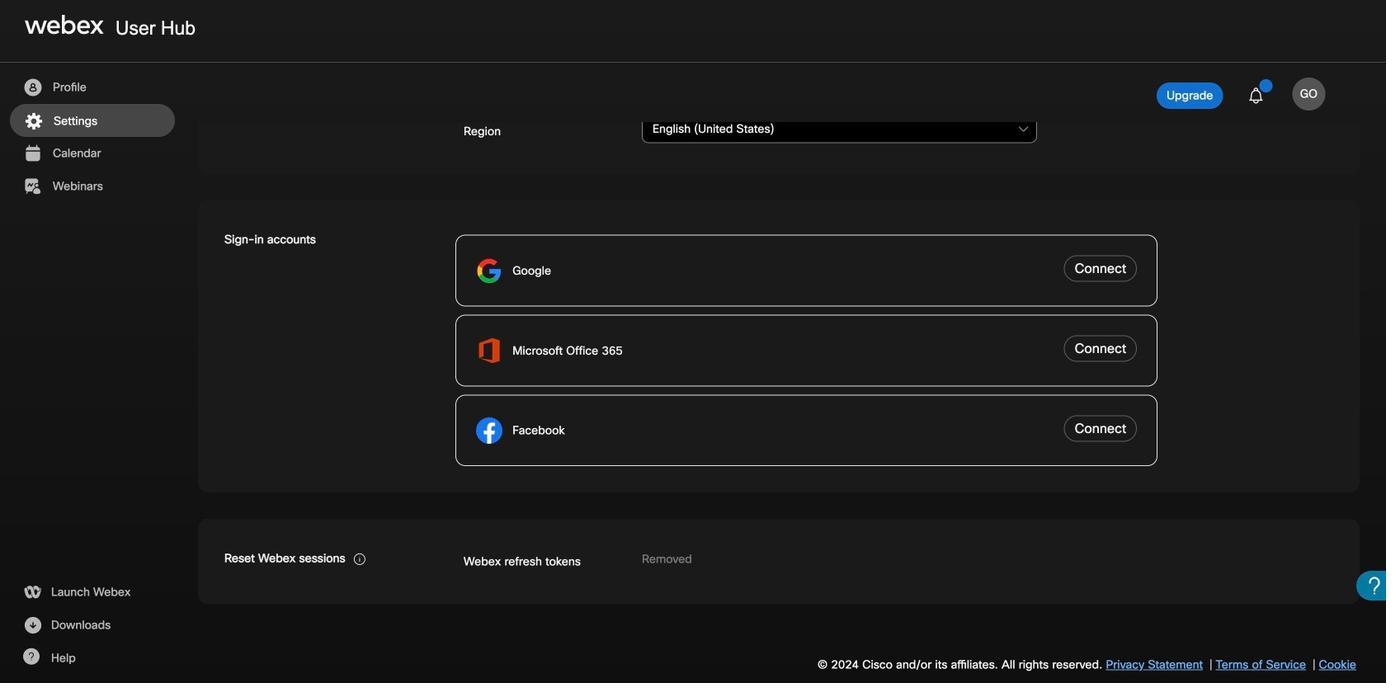 Task type: locate. For each thing, give the bounding box(es) containing it.
mds webinar_filled image
[[22, 177, 43, 196]]

mds people circle_filled image
[[22, 78, 43, 97]]

cisco webex image
[[25, 15, 104, 35]]

mds meetings_filled image
[[22, 144, 43, 163]]

mds webex helix filled image
[[22, 583, 42, 603]]

mds content download_filled image
[[22, 616, 43, 636]]

none text field inside settings element
[[642, 115, 1038, 143]]

None text field
[[642, 115, 1038, 143]]

ng help active image
[[22, 649, 40, 665]]



Task type: vqa. For each thing, say whether or not it's contained in the screenshot.
the bottom tab list
no



Task type: describe. For each thing, give the bounding box(es) containing it.
mds settings_filled image
[[23, 111, 44, 131]]

settings element
[[0, 0, 1387, 684]]



